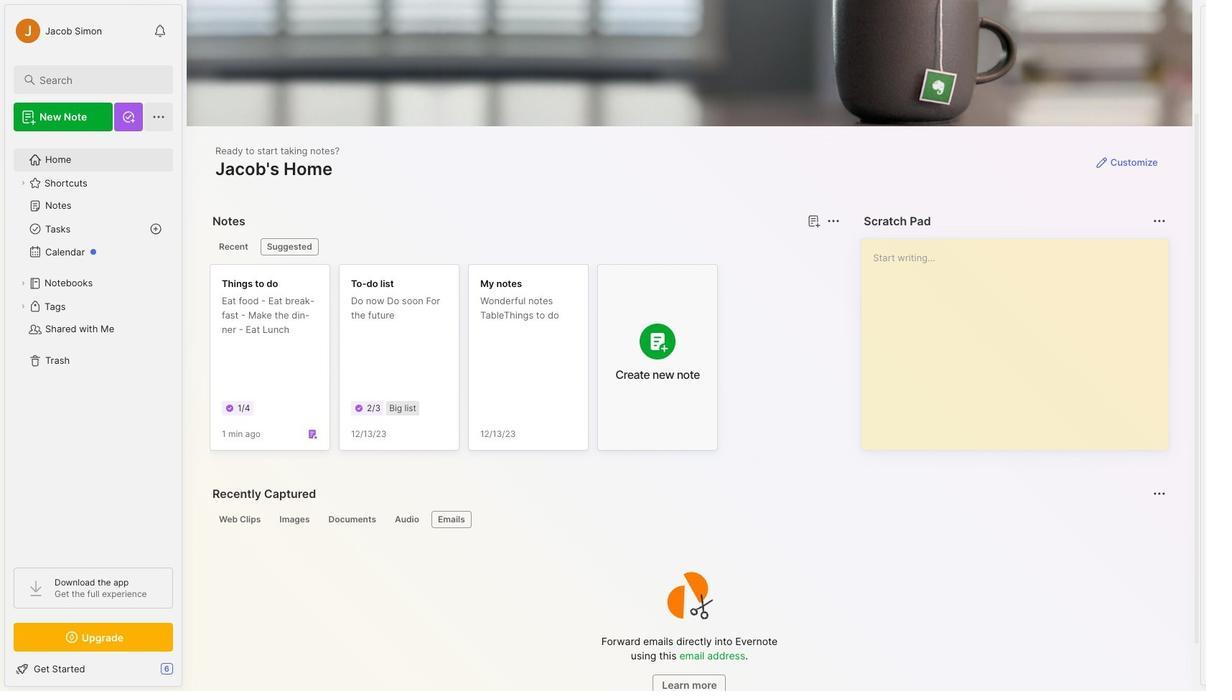 Task type: vqa. For each thing, say whether or not it's contained in the screenshot.
tree on the left of page
yes



Task type: locate. For each thing, give the bounding box(es) containing it.
2 more actions image from the top
[[1151, 485, 1168, 503]]

0 vertical spatial more actions field
[[1150, 211, 1170, 231]]

2 more actions field from the top
[[1150, 484, 1170, 504]]

0 vertical spatial more actions image
[[1151, 213, 1168, 230]]

2 tab list from the top
[[213, 511, 1164, 529]]

row group
[[210, 264, 727, 460]]

more actions image
[[1151, 213, 1168, 230], [1151, 485, 1168, 503]]

more actions image for 1st 'more actions' field from the bottom of the page
[[1151, 485, 1168, 503]]

1 more actions field from the top
[[1150, 211, 1170, 231]]

tree inside main element
[[5, 140, 182, 555]]

Account field
[[14, 17, 102, 45]]

More actions field
[[1150, 211, 1170, 231], [1150, 484, 1170, 504]]

1 vertical spatial more actions image
[[1151, 485, 1168, 503]]

tab
[[213, 238, 255, 256], [260, 238, 319, 256], [213, 511, 267, 529], [273, 511, 316, 529], [322, 511, 383, 529], [388, 511, 426, 529], [432, 511, 472, 529]]

tab list
[[213, 238, 838, 256], [213, 511, 1164, 529]]

more actions image for first 'more actions' field from the top of the page
[[1151, 213, 1168, 230]]

None search field
[[39, 71, 160, 88]]

expand notebooks image
[[19, 279, 27, 288]]

1 vertical spatial tab list
[[213, 511, 1164, 529]]

0 vertical spatial tab list
[[213, 238, 838, 256]]

none search field inside main element
[[39, 71, 160, 88]]

1 more actions image from the top
[[1151, 213, 1168, 230]]

1 vertical spatial more actions field
[[1150, 484, 1170, 504]]

tree
[[5, 140, 182, 555]]



Task type: describe. For each thing, give the bounding box(es) containing it.
Start writing… text field
[[873, 239, 1168, 439]]

Help and Learning task checklist field
[[5, 658, 182, 681]]

expand tags image
[[19, 302, 27, 311]]

main element
[[0, 0, 187, 692]]

Search text field
[[39, 73, 160, 87]]

1 tab list from the top
[[213, 238, 838, 256]]

click to collapse image
[[181, 665, 192, 682]]



